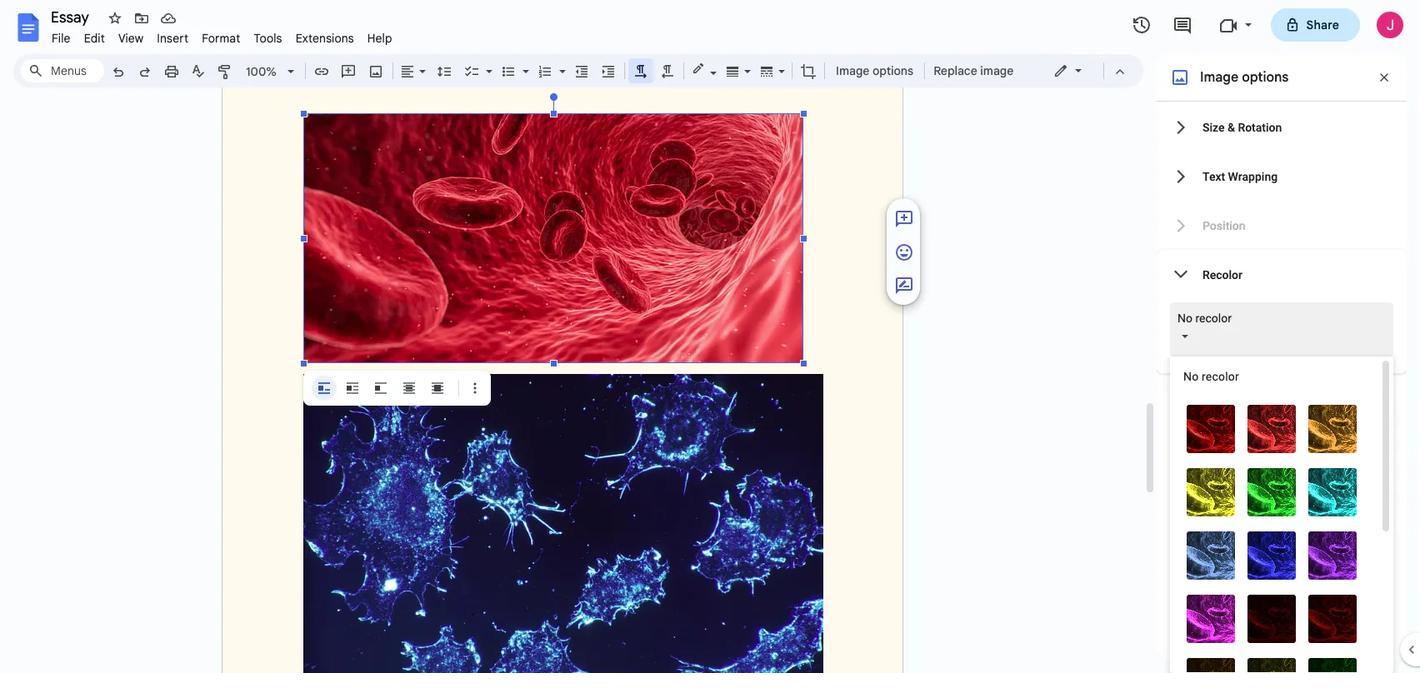 Task type: locate. For each thing, give the bounding box(es) containing it.
no inside menu
[[1184, 370, 1199, 384]]

1 vertical spatial no
[[1184, 370, 1199, 384]]

edit
[[84, 31, 105, 46]]

insert menu item
[[150, 28, 195, 48]]

0 horizontal spatial image options
[[836, 63, 914, 78]]

no recolor
[[1178, 312, 1232, 325], [1184, 370, 1240, 384]]

image options left replace
[[836, 63, 914, 78]]

image
[[981, 63, 1014, 78]]

size & rotation tab
[[1157, 103, 1408, 152]]

1 horizontal spatial options
[[1243, 69, 1290, 86]]

no recolor inside popup button
[[1178, 312, 1232, 325]]

position tab
[[1157, 201, 1408, 250]]

0 horizontal spatial image
[[836, 63, 870, 78]]

add emoji reaction image
[[895, 243, 915, 263]]

recolor tab
[[1157, 250, 1408, 299]]

1 vertical spatial no recolor
[[1184, 370, 1240, 384]]

text left the wrapping
[[1203, 170, 1226, 183]]

adjustments
[[1203, 392, 1270, 405]]

0 vertical spatial no
[[1178, 312, 1193, 325]]

alt text
[[1203, 441, 1243, 454]]

menu bar banner
[[0, 0, 1421, 674]]

no recolor down recolor
[[1178, 312, 1232, 325]]

recolor down recolor
[[1196, 312, 1232, 325]]

share
[[1307, 18, 1340, 33]]

text wrapping tab
[[1157, 152, 1408, 201]]

alt
[[1203, 441, 1218, 454]]

options up rotation
[[1243, 69, 1290, 86]]

extensions menu item
[[289, 28, 361, 48]]

In line radio
[[312, 376, 337, 401]]

recolor group
[[1157, 250, 1408, 374]]

options
[[873, 63, 914, 78], [1243, 69, 1290, 86]]

1 row from the top
[[1187, 404, 1358, 457]]

Zoom text field
[[242, 60, 282, 83]]

option group inside 'image options' application
[[312, 376, 450, 401]]

option group
[[312, 376, 450, 401]]

recolor
[[1203, 268, 1243, 281]]

menu bar inside menu bar banner
[[45, 22, 399, 49]]

menu bar containing file
[[45, 22, 399, 49]]

toolbar inside 'image options' application
[[307, 376, 488, 401]]

0 horizontal spatial options
[[873, 63, 914, 78]]

1 horizontal spatial image
[[1201, 69, 1239, 86]]

edit menu item
[[77, 28, 112, 48]]

menu bar
[[45, 22, 399, 49]]

size & rotation
[[1203, 121, 1283, 134]]

text
[[1203, 170, 1226, 183], [1221, 441, 1243, 454]]

row
[[1187, 404, 1358, 457], [1187, 459, 1358, 520], [1187, 523, 1358, 584], [1187, 586, 1358, 647], [1187, 650, 1358, 674]]

1 horizontal spatial image options
[[1201, 69, 1290, 86]]

alt text tab
[[1157, 423, 1408, 472]]

Zoom field
[[239, 59, 302, 84]]

options left replace
[[873, 63, 914, 78]]

text right alt
[[1221, 441, 1243, 454]]

image
[[836, 63, 870, 78], [1201, 69, 1239, 86]]

insert image image
[[367, 59, 386, 83]]

recolor inside no recolor menu
[[1203, 370, 1240, 384]]

image options application
[[0, 0, 1421, 674]]

image options
[[836, 63, 914, 78], [1201, 69, 1290, 86]]

replace image button
[[929, 58, 1018, 83]]

recolor
[[1196, 312, 1232, 325], [1203, 370, 1240, 384]]

insert
[[157, 31, 189, 46]]

mode and view toolbar
[[1042, 54, 1134, 88]]

0 vertical spatial no recolor
[[1178, 312, 1232, 325]]

line & paragraph spacing image
[[435, 59, 454, 83]]

no
[[1178, 312, 1193, 325], [1184, 370, 1199, 384]]

1 vertical spatial recolor
[[1203, 370, 1240, 384]]

0 vertical spatial recolor
[[1196, 312, 1232, 325]]

recolor up 'adjustments'
[[1203, 370, 1240, 384]]

wrapping
[[1229, 170, 1278, 183]]

no recolor up 'adjustments'
[[1184, 370, 1240, 384]]

format
[[202, 31, 241, 46]]

position
[[1203, 219, 1246, 232]]

Wrap text radio
[[340, 376, 365, 401]]

image options up the size & rotation
[[1201, 69, 1290, 86]]

toolbar
[[307, 376, 488, 401]]

no recolor inside menu
[[1184, 370, 1240, 384]]



Task type: describe. For each thing, give the bounding box(es) containing it.
text wrapping
[[1203, 170, 1278, 183]]

image options button
[[829, 58, 922, 83]]

no recolor menu
[[1171, 357, 1394, 674]]

2 row from the top
[[1187, 459, 1358, 520]]

image options inside 'button'
[[836, 63, 914, 78]]

format menu item
[[195, 28, 247, 48]]

Break text radio
[[369, 376, 394, 401]]

Behind text radio
[[397, 376, 422, 401]]

rotation
[[1239, 121, 1283, 134]]

&
[[1228, 121, 1236, 134]]

file menu item
[[45, 28, 77, 48]]

extensions
[[296, 31, 354, 46]]

no recolor button
[[1171, 303, 1394, 357]]

adjustments tab
[[1157, 374, 1408, 423]]

share button
[[1271, 8, 1361, 42]]

add comment image
[[895, 210, 915, 230]]

view menu item
[[112, 28, 150, 48]]

no inside popup button
[[1178, 312, 1193, 325]]

options inside section
[[1243, 69, 1290, 86]]

view
[[118, 31, 144, 46]]

recolor inside "no recolor" popup button
[[1196, 312, 1232, 325]]

In front of text radio
[[425, 376, 450, 401]]

image inside 'button'
[[836, 63, 870, 78]]

5 row from the top
[[1187, 650, 1358, 674]]

size
[[1203, 121, 1225, 134]]

1 vertical spatial text
[[1221, 441, 1243, 454]]

image options section
[[1157, 54, 1408, 660]]

3 row from the top
[[1187, 523, 1358, 584]]

image options inside section
[[1201, 69, 1290, 86]]

Menus field
[[21, 59, 104, 83]]

tools
[[254, 31, 282, 46]]

replace
[[934, 63, 978, 78]]

options inside 'button'
[[873, 63, 914, 78]]

image inside section
[[1201, 69, 1239, 86]]

replace image
[[934, 63, 1014, 78]]

4 row from the top
[[1187, 586, 1358, 647]]

suggest edits image
[[895, 276, 915, 296]]

help
[[368, 31, 392, 46]]

main toolbar
[[103, 0, 1019, 474]]

Rename text field
[[45, 7, 98, 27]]

0 vertical spatial text
[[1203, 170, 1226, 183]]

help menu item
[[361, 28, 399, 48]]

file
[[52, 31, 71, 46]]

Star checkbox
[[103, 7, 127, 30]]

tools menu item
[[247, 28, 289, 48]]



Task type: vqa. For each thing, say whether or not it's contained in the screenshot.
new slide with layout image
no



